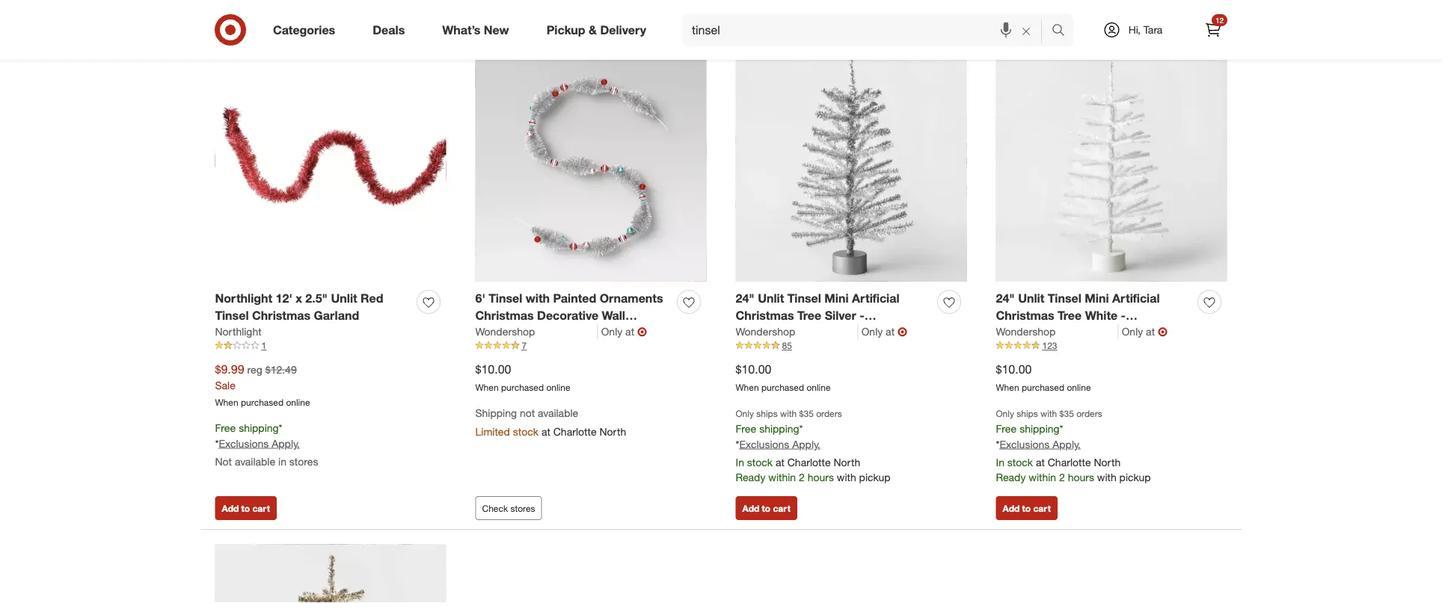 Task type: describe. For each thing, give the bounding box(es) containing it.
painted
[[553, 291, 596, 306]]

24" unlit tinsel mini artificial christmas tree silver - wondershop™ link
[[736, 290, 932, 340]]

not
[[520, 407, 535, 420]]

categories link
[[260, 13, 354, 46]]

deals
[[373, 22, 405, 37]]

only for white
[[1122, 325, 1143, 338]]

northlight 12' x 2.5" unlit red tinsel christmas garland
[[215, 291, 383, 323]]

online for wall
[[546, 382, 570, 393]]

85
[[782, 340, 792, 351]]

¬ for 24" unlit tinsel mini artificial christmas tree white - wondershop™
[[1158, 324, 1168, 339]]

$12.49
[[265, 363, 297, 377]]

wondershop link for wall
[[475, 325, 598, 339]]

2 for 24" unlit tinsel mini artificial christmas tree silver - wondershop™
[[799, 471, 805, 484]]

6'
[[475, 291, 485, 306]]

hi,
[[1128, 23, 1141, 36]]

reg
[[247, 363, 262, 377]]

12
[[1215, 15, 1224, 25]]

in for 24" unlit tinsel mini artificial christmas tree white - wondershop™
[[996, 456, 1004, 469]]

unlit inside northlight 12' x 2.5" unlit red tinsel christmas garland
[[331, 291, 357, 306]]

mini for white
[[1085, 291, 1109, 306]]

in for 24" unlit tinsel mini artificial christmas tree silver - wondershop™
[[736, 456, 744, 469]]

pickup & delivery
[[546, 22, 646, 37]]

123 link
[[996, 339, 1227, 353]]

hi, tara
[[1128, 23, 1163, 36]]

only for wall
[[601, 325, 622, 338]]

only ships with $35 orders free shipping * * exclusions apply. in stock at  charlotte north ready within 2 hours with pickup for silver
[[736, 408, 890, 484]]

ready for 24" unlit tinsel mini artificial christmas tree white - wondershop™
[[996, 471, 1026, 484]]

online for silver
[[807, 382, 831, 393]]

123
[[1042, 340, 1057, 351]]

northlight for northlight 12' x 2.5" unlit red tinsel christmas garland
[[215, 291, 272, 306]]

$9.99
[[215, 362, 244, 377]]

$35 for silver
[[799, 408, 814, 419]]

7
[[522, 340, 527, 351]]

apply. inside free shipping * * exclusions apply. not available in stores
[[272, 437, 300, 450]]

wondershop link for white
[[996, 325, 1119, 339]]

stock for 24" unlit tinsel mini artificial christmas tree white - wondershop™
[[1007, 456, 1033, 469]]

north for 24" unlit tinsel mini artificial christmas tree white - wondershop™
[[1094, 456, 1121, 469]]

2 for 24" unlit tinsel mini artificial christmas tree white - wondershop™
[[1059, 471, 1065, 484]]

wall
[[602, 309, 625, 323]]

24" for 24" unlit tinsel mini artificial christmas tree white - wondershop™
[[996, 291, 1015, 306]]

hours for silver
[[808, 471, 834, 484]]

hours for white
[[1068, 471, 1094, 484]]

search
[[1045, 24, 1081, 39]]

12'
[[276, 291, 292, 306]]

¬ for 24" unlit tinsel mini artificial christmas tree silver - wondershop™
[[898, 324, 907, 339]]

artificial for silver
[[852, 291, 899, 306]]

only ships with $35 orders free shipping * * exclusions apply. in stock at  charlotte north ready within 2 hours with pickup for white
[[996, 408, 1151, 484]]

ships for 24" unlit tinsel mini artificial christmas tree silver - wondershop™
[[756, 408, 778, 419]]

$10.00 for 6' tinsel with painted ornaments christmas decorative wall garland silver - wondershop™
[[475, 362, 511, 377]]

$35 for white
[[1060, 408, 1074, 419]]

ornaments
[[600, 291, 663, 306]]

red
[[361, 291, 383, 306]]

what's
[[442, 22, 480, 37]]

purchased for 24" unlit tinsel mini artificial christmas tree silver - wondershop™
[[761, 382, 804, 393]]

when for 6' tinsel with painted ornaments christmas decorative wall garland silver - wondershop™
[[475, 382, 499, 393]]

free inside free shipping * * exclusions apply. not available in stores
[[215, 422, 236, 435]]

shipping inside free shipping * * exclusions apply. not available in stores
[[239, 422, 279, 435]]

6' tinsel with painted ornaments christmas decorative wall garland silver - wondershop™
[[475, 291, 663, 340]]

unlit for 24" unlit tinsel mini artificial christmas tree silver - wondershop™
[[758, 291, 784, 306]]

shipping for 24" unlit tinsel mini artificial christmas tree silver - wondershop™
[[759, 422, 799, 436]]

delivery
[[600, 22, 646, 37]]

orders for white
[[1076, 408, 1102, 419]]

christmas for 24" unlit tinsel mini artificial christmas tree silver - wondershop™
[[736, 309, 794, 323]]

0 horizontal spatial exclusions apply. link
[[219, 437, 300, 450]]

free shipping * * exclusions apply. not available in stores
[[215, 422, 318, 468]]

charlotte for 24" unlit tinsel mini artificial christmas tree white - wondershop™
[[1048, 456, 1091, 469]]

mini for silver
[[824, 291, 849, 306]]

1 link
[[215, 339, 446, 353]]

categories
[[273, 22, 335, 37]]

exclusions inside free shipping * * exclusions apply. not available in stores
[[219, 437, 269, 450]]

search button
[[1045, 13, 1081, 49]]

stores inside button
[[510, 503, 535, 514]]

within for 24" unlit tinsel mini artificial christmas tree silver - wondershop™
[[768, 471, 796, 484]]

apply. for 24" unlit tinsel mini artificial christmas tree white - wondershop™
[[1052, 438, 1081, 451]]

check stores
[[482, 503, 535, 514]]

stock for 24" unlit tinsel mini artificial christmas tree silver - wondershop™
[[747, 456, 773, 469]]

only at ¬ for silver
[[861, 324, 907, 339]]

orders for silver
[[816, 408, 842, 419]]

wondershop link for silver
[[736, 325, 858, 339]]

$10.00 for 24" unlit tinsel mini artificial christmas tree white - wondershop™
[[996, 362, 1032, 377]]

wondershop for 24" unlit tinsel mini artificial christmas tree white - wondershop™
[[996, 325, 1056, 338]]

ready for 24" unlit tinsel mini artificial christmas tree silver - wondershop™
[[736, 471, 765, 484]]

tara
[[1143, 23, 1163, 36]]



Task type: vqa. For each thing, say whether or not it's contained in the screenshot.
Silver online
yes



Task type: locate. For each thing, give the bounding box(es) containing it.
What can we help you find? suggestions appear below search field
[[683, 13, 1055, 46]]

christmas inside northlight 12' x 2.5" unlit red tinsel christmas garland
[[252, 309, 310, 323]]

wondershop link
[[475, 325, 598, 339], [736, 325, 858, 339], [996, 325, 1119, 339]]

$10.00 when purchased online down 85
[[736, 362, 831, 393]]

2 horizontal spatial charlotte
[[1048, 456, 1091, 469]]

orders down 123 link
[[1076, 408, 1102, 419]]

tinsel right 6'
[[489, 291, 522, 306]]

0 horizontal spatial stock
[[513, 425, 539, 438]]

tinsel up northlight link
[[215, 309, 249, 323]]

1 horizontal spatial $35
[[1060, 408, 1074, 419]]

pickup & delivery link
[[534, 13, 665, 46]]

sale
[[215, 379, 236, 392]]

1 horizontal spatial within
[[1029, 471, 1056, 484]]

0 horizontal spatial charlotte
[[553, 425, 597, 438]]

garland inside northlight 12' x 2.5" unlit red tinsel christmas garland
[[314, 309, 359, 323]]

within
[[768, 471, 796, 484], [1029, 471, 1056, 484]]

available inside free shipping * * exclusions apply. not available in stores
[[235, 455, 275, 468]]

in
[[736, 456, 744, 469], [996, 456, 1004, 469]]

wondershop for 24" unlit tinsel mini artificial christmas tree silver - wondershop™
[[736, 325, 795, 338]]

0 horizontal spatial $35
[[799, 408, 814, 419]]

1 artificial from the left
[[852, 291, 899, 306]]

1 vertical spatial stores
[[510, 503, 535, 514]]

2 horizontal spatial unlit
[[1018, 291, 1044, 306]]

stores right check
[[510, 503, 535, 514]]

northlight up northlight link
[[215, 291, 272, 306]]

1 2 from the left
[[799, 471, 805, 484]]

1 horizontal spatial $10.00
[[736, 362, 771, 377]]

artificial
[[852, 291, 899, 306], [1112, 291, 1160, 306]]

0 horizontal spatial wondershop
[[475, 325, 535, 338]]

0 horizontal spatial ready
[[736, 471, 765, 484]]

0 horizontal spatial orders
[[816, 408, 842, 419]]

0 vertical spatial northlight
[[215, 291, 272, 306]]

purchased up not
[[501, 382, 544, 393]]

exclusions
[[219, 437, 269, 450], [739, 438, 789, 451], [1000, 438, 1050, 451]]

1 horizontal spatial $10.00 when purchased online
[[736, 362, 831, 393]]

1 vertical spatial silver
[[524, 326, 556, 340]]

silver up 85 link
[[825, 309, 856, 323]]

1 mini from the left
[[824, 291, 849, 306]]

1 vertical spatial available
[[235, 455, 275, 468]]

christmas for 24" unlit tinsel mini artificial christmas tree white - wondershop™
[[996, 309, 1054, 323]]

stores
[[289, 455, 318, 468], [510, 503, 535, 514]]

1 christmas from the left
[[252, 309, 310, 323]]

24" unlit tinsel mini artificial christmas tree champagne gold - wondershop™ image
[[215, 545, 446, 604], [215, 545, 446, 604]]

0 horizontal spatial pickup
[[859, 471, 890, 484]]

only at ¬ up 85 link
[[861, 324, 907, 339]]

shipping
[[475, 407, 517, 420]]

0 horizontal spatial garland
[[314, 309, 359, 323]]

2 tree from the left
[[1058, 309, 1082, 323]]

0 horizontal spatial 24"
[[736, 291, 754, 306]]

1 horizontal spatial exclusions
[[739, 438, 789, 451]]

tree inside 24" unlit tinsel mini artificial christmas tree silver - wondershop™
[[797, 309, 821, 323]]

x
[[296, 291, 302, 306]]

ships
[[756, 408, 778, 419], [1017, 408, 1038, 419]]

0 horizontal spatial within
[[768, 471, 796, 484]]

tree inside 24" unlit tinsel mini artificial christmas tree white - wondershop™
[[1058, 309, 1082, 323]]

only
[[601, 325, 622, 338], [861, 325, 883, 338], [1122, 325, 1143, 338], [736, 408, 754, 419], [996, 408, 1014, 419]]

1 ships from the left
[[756, 408, 778, 419]]

purchased for 24" unlit tinsel mini artificial christmas tree white - wondershop™
[[1022, 382, 1064, 393]]

wondershop link up the 7
[[475, 325, 598, 339]]

apply. for 24" unlit tinsel mini artificial christmas tree silver - wondershop™
[[792, 438, 820, 451]]

stock inside shipping not available limited stock at  charlotte north
[[513, 425, 539, 438]]

online
[[546, 382, 570, 393], [807, 382, 831, 393], [1067, 382, 1091, 393], [286, 397, 310, 408]]

christmas for 6' tinsel with painted ornaments christmas decorative wall garland silver - wondershop™
[[475, 309, 534, 323]]

0 horizontal spatial -
[[559, 326, 564, 340]]

north
[[599, 425, 626, 438], [834, 456, 860, 469], [1094, 456, 1121, 469]]

tinsel inside 24" unlit tinsel mini artificial christmas tree white - wondershop™
[[1048, 291, 1081, 306]]

0 vertical spatial silver
[[825, 309, 856, 323]]

online up shipping not available limited stock at  charlotte north on the bottom left of page
[[546, 382, 570, 393]]

2 artificial from the left
[[1112, 291, 1160, 306]]

not
[[215, 455, 232, 468]]

only at ¬ up 123 link
[[1122, 324, 1168, 339]]

0 horizontal spatial mini
[[824, 291, 849, 306]]

ready
[[736, 471, 765, 484], [996, 471, 1026, 484]]

¬ for 6' tinsel with painted ornaments christmas decorative wall garland silver - wondershop™
[[637, 324, 647, 339]]

wondershop up 123
[[996, 325, 1056, 338]]

wondershop
[[475, 325, 535, 338], [736, 325, 795, 338], [996, 325, 1056, 338]]

2 horizontal spatial wondershop link
[[996, 325, 1119, 339]]

only at ¬ down wall
[[601, 324, 647, 339]]

exclusions apply. link for 24" unlit tinsel mini artificial christmas tree white - wondershop™
[[1000, 438, 1081, 451]]

3 wondershop™ from the left
[[996, 326, 1074, 340]]

christmas down 6'
[[475, 309, 534, 323]]

garland left the 7
[[475, 326, 521, 340]]

- up 85 link
[[859, 309, 864, 323]]

1 northlight from the top
[[215, 291, 272, 306]]

exclusions apply. link for 24" unlit tinsel mini artificial christmas tree silver - wondershop™
[[739, 438, 820, 451]]

what's new link
[[430, 13, 528, 46]]

unlit right 2.5"
[[331, 291, 357, 306]]

$10.00
[[475, 362, 511, 377], [736, 362, 771, 377], [996, 362, 1032, 377]]

purchased down 85
[[761, 382, 804, 393]]

northlight
[[215, 291, 272, 306], [215, 325, 261, 338]]

0 horizontal spatial wondershop™
[[567, 326, 645, 340]]

24" unlit tinsel mini artificial christmas tree silver - wondershop™
[[736, 291, 899, 340]]

1 horizontal spatial wondershop™
[[736, 326, 814, 340]]

2 horizontal spatial wondershop
[[996, 325, 1056, 338]]

when inside '$9.99 reg $12.49 sale when purchased online'
[[215, 397, 238, 408]]

artificial inside 24" unlit tinsel mini artificial christmas tree white - wondershop™
[[1112, 291, 1160, 306]]

24" inside 24" unlit tinsel mini artificial christmas tree white - wondershop™
[[996, 291, 1015, 306]]

¬ up 123 link
[[1158, 324, 1168, 339]]

add to cart button
[[215, 2, 277, 26], [736, 2, 797, 26], [996, 2, 1057, 26], [215, 497, 277, 521], [736, 497, 797, 521], [996, 497, 1057, 521]]

1 wondershop™ from the left
[[567, 326, 645, 340]]

$10.00 when purchased online down the 7
[[475, 362, 570, 393]]

orders down 85 link
[[816, 408, 842, 419]]

within for 24" unlit tinsel mini artificial christmas tree white - wondershop™
[[1029, 471, 1056, 484]]

2 orders from the left
[[1076, 408, 1102, 419]]

2 $35 from the left
[[1060, 408, 1074, 419]]

3 christmas from the left
[[736, 309, 794, 323]]

1 within from the left
[[768, 471, 796, 484]]

$10.00 for 24" unlit tinsel mini artificial christmas tree silver - wondershop™
[[736, 362, 771, 377]]

3 ¬ from the left
[[1158, 324, 1168, 339]]

1 horizontal spatial 24"
[[996, 291, 1015, 306]]

at inside shipping not available limited stock at  charlotte north
[[541, 425, 550, 438]]

pickup for 24" unlit tinsel mini artificial christmas tree silver - wondershop™
[[859, 471, 890, 484]]

mini inside 24" unlit tinsel mini artificial christmas tree silver - wondershop™
[[824, 291, 849, 306]]

0 horizontal spatial $10.00 when purchased online
[[475, 362, 570, 393]]

1 horizontal spatial stock
[[747, 456, 773, 469]]

2 within from the left
[[1029, 471, 1056, 484]]

christmas inside 6' tinsel with painted ornaments christmas decorative wall garland silver - wondershop™
[[475, 309, 534, 323]]

2 mini from the left
[[1085, 291, 1109, 306]]

north for 24" unlit tinsel mini artificial christmas tree silver - wondershop™
[[834, 456, 860, 469]]

1 vertical spatial garland
[[475, 326, 521, 340]]

1 in from the left
[[736, 456, 744, 469]]

1 orders from the left
[[816, 408, 842, 419]]

wondershop™ inside 6' tinsel with painted ornaments christmas decorative wall garland silver - wondershop™
[[567, 326, 645, 340]]

to
[[241, 9, 250, 20], [762, 9, 770, 20], [1022, 9, 1031, 20], [241, 503, 250, 514], [762, 503, 770, 514], [1022, 503, 1031, 514]]

1 wondershop from the left
[[475, 325, 535, 338]]

2 horizontal spatial -
[[1121, 309, 1126, 323]]

1 horizontal spatial tree
[[1058, 309, 1082, 323]]

ships for 24" unlit tinsel mini artificial christmas tree white - wondershop™
[[1017, 408, 1038, 419]]

artificial up 85 link
[[852, 291, 899, 306]]

$10.00 when purchased online for 24" unlit tinsel mini artificial christmas tree silver - wondershop™
[[736, 362, 831, 393]]

artificial up white
[[1112, 291, 1160, 306]]

1
[[261, 340, 266, 351]]

apply.
[[272, 437, 300, 450], [792, 438, 820, 451], [1052, 438, 1081, 451]]

northlight for northlight
[[215, 325, 261, 338]]

1 vertical spatial northlight
[[215, 325, 261, 338]]

2 horizontal spatial exclusions apply. link
[[1000, 438, 1081, 451]]

decorative
[[537, 309, 598, 323]]

wondershop up the 7
[[475, 325, 535, 338]]

northlight 12' x 3.5" unlit green/red wide cut christmas tinsel garland image
[[996, 545, 1227, 604], [996, 545, 1227, 604]]

silver inside 6' tinsel with painted ornaments christmas decorative wall garland silver - wondershop™
[[524, 326, 556, 340]]

christmas inside 24" unlit tinsel mini artificial christmas tree silver - wondershop™
[[736, 309, 794, 323]]

add
[[222, 9, 239, 20], [742, 9, 759, 20], [1003, 9, 1020, 20], [222, 503, 239, 514], [742, 503, 759, 514], [1003, 503, 1020, 514]]

stock
[[513, 425, 539, 438], [747, 456, 773, 469], [1007, 456, 1033, 469]]

2 only at ¬ from the left
[[861, 324, 907, 339]]

- for silver
[[859, 309, 864, 323]]

unlit inside 24" unlit tinsel mini artificial christmas tree white - wondershop™
[[1018, 291, 1044, 306]]

$9.99 reg $12.49 sale when purchased online
[[215, 362, 310, 408]]

silver
[[825, 309, 856, 323], [524, 326, 556, 340]]

2 ¬ from the left
[[898, 324, 907, 339]]

shipping not available limited stock at  charlotte north
[[475, 407, 626, 438]]

1 horizontal spatial wondershop
[[736, 325, 795, 338]]

2 horizontal spatial $10.00 when purchased online
[[996, 362, 1091, 393]]

12 link
[[1197, 13, 1230, 46]]

2 $10.00 from the left
[[736, 362, 771, 377]]

wondershop up 85
[[736, 325, 795, 338]]

1 unlit from the left
[[331, 291, 357, 306]]

2 unlit from the left
[[758, 291, 784, 306]]

3 only at ¬ from the left
[[1122, 324, 1168, 339]]

&
[[589, 22, 597, 37]]

4 christmas from the left
[[996, 309, 1054, 323]]

85 link
[[736, 339, 967, 353]]

wondershop for 6' tinsel with painted ornaments christmas decorative wall garland silver - wondershop™
[[475, 325, 535, 338]]

0 horizontal spatial ships
[[756, 408, 778, 419]]

2 horizontal spatial $10.00
[[996, 362, 1032, 377]]

available inside shipping not available limited stock at  charlotte north
[[538, 407, 578, 420]]

only at ¬ for wall
[[601, 324, 647, 339]]

online down 123 link
[[1067, 382, 1091, 393]]

charlotte inside shipping not available limited stock at  charlotte north
[[553, 425, 597, 438]]

1 only at ¬ from the left
[[601, 324, 647, 339]]

2 horizontal spatial only at ¬
[[1122, 324, 1168, 339]]

2 pickup from the left
[[1119, 471, 1151, 484]]

1 horizontal spatial pickup
[[1119, 471, 1151, 484]]

- down decorative
[[559, 326, 564, 340]]

0 horizontal spatial free
[[215, 422, 236, 435]]

northlight 12' x 2.5" unlit red tinsel christmas garland link
[[215, 290, 411, 325]]

1 horizontal spatial ships
[[1017, 408, 1038, 419]]

tinsel
[[489, 291, 522, 306], [787, 291, 821, 306], [1048, 291, 1081, 306], [215, 309, 249, 323]]

silver inside 24" unlit tinsel mini artificial christmas tree silver - wondershop™
[[825, 309, 856, 323]]

0 horizontal spatial artificial
[[852, 291, 899, 306]]

1 horizontal spatial hours
[[1068, 471, 1094, 484]]

online inside '$9.99 reg $12.49 sale when purchased online'
[[286, 397, 310, 408]]

- inside 6' tinsel with painted ornaments christmas decorative wall garland silver - wondershop™
[[559, 326, 564, 340]]

unlit up 85
[[758, 291, 784, 306]]

2 horizontal spatial north
[[1094, 456, 1121, 469]]

tree left white
[[1058, 309, 1082, 323]]

1 tree from the left
[[797, 309, 821, 323]]

free
[[215, 422, 236, 435], [736, 422, 756, 436], [996, 422, 1017, 436]]

1 pickup from the left
[[859, 471, 890, 484]]

online for white
[[1067, 382, 1091, 393]]

0 horizontal spatial $10.00
[[475, 362, 511, 377]]

24" unlit tinsel mini artificial christmas tree silver - wondershop™ image
[[736, 51, 967, 282], [736, 51, 967, 282]]

wondershop link up 85
[[736, 325, 858, 339]]

wondershop™ for 24" unlit tinsel mini artificial christmas tree silver - wondershop™
[[736, 326, 814, 340]]

1 horizontal spatial in
[[996, 456, 1004, 469]]

garland down 2.5"
[[314, 309, 359, 323]]

only at ¬
[[601, 324, 647, 339], [861, 324, 907, 339], [1122, 324, 1168, 339]]

1 horizontal spatial free
[[736, 422, 756, 436]]

1 horizontal spatial wondershop link
[[736, 325, 858, 339]]

only at ¬ for white
[[1122, 324, 1168, 339]]

garland for red
[[314, 309, 359, 323]]

christmas down 12'
[[252, 309, 310, 323]]

- right white
[[1121, 309, 1126, 323]]

-
[[859, 309, 864, 323], [1121, 309, 1126, 323], [559, 326, 564, 340]]

pickup for 24" unlit tinsel mini artificial christmas tree white - wondershop™
[[1119, 471, 1151, 484]]

pickup
[[859, 471, 890, 484], [1119, 471, 1151, 484]]

garland for christmas
[[475, 326, 521, 340]]

tinsel inside northlight 12' x 2.5" unlit red tinsel christmas garland
[[215, 309, 249, 323]]

2 ships from the left
[[1017, 408, 1038, 419]]

6' tinsel with painted ornaments christmas decorative wall garland silver - wondershop™ image
[[475, 51, 706, 282], [475, 51, 706, 282]]

2 in from the left
[[996, 456, 1004, 469]]

24" unlit tinsel mini artificial christmas tree white - wondershop™ image
[[996, 51, 1227, 282], [996, 51, 1227, 282]]

online down 85 link
[[807, 382, 831, 393]]

1 horizontal spatial artificial
[[1112, 291, 1160, 306]]

2 wondershop from the left
[[736, 325, 795, 338]]

24" for 24" unlit tinsel mini artificial christmas tree silver - wondershop™
[[736, 291, 754, 306]]

shipping for 24" unlit tinsel mini artificial christmas tree white - wondershop™
[[1020, 422, 1060, 436]]

0 vertical spatial available
[[538, 407, 578, 420]]

wondershop™
[[567, 326, 645, 340], [736, 326, 814, 340], [996, 326, 1074, 340]]

in
[[278, 455, 286, 468]]

shipping
[[239, 422, 279, 435], [759, 422, 799, 436], [1020, 422, 1060, 436]]

artificial inside 24" unlit tinsel mini artificial christmas tree silver - wondershop™
[[852, 291, 899, 306]]

0 horizontal spatial 2
[[799, 471, 805, 484]]

wondershop™ inside 24" unlit tinsel mini artificial christmas tree white - wondershop™
[[996, 326, 1074, 340]]

2 ready from the left
[[996, 471, 1026, 484]]

tinsel up 123
[[1048, 291, 1081, 306]]

northlight up "1"
[[215, 325, 261, 338]]

- inside 24" unlit tinsel mini artificial christmas tree white - wondershop™
[[1121, 309, 1126, 323]]

new
[[484, 22, 509, 37]]

2 horizontal spatial apply.
[[1052, 438, 1081, 451]]

add to cart
[[222, 9, 270, 20], [742, 9, 790, 20], [1003, 9, 1051, 20], [222, 503, 270, 514], [742, 503, 790, 514], [1003, 503, 1051, 514]]

0 vertical spatial garland
[[314, 309, 359, 323]]

$10.00 when purchased online for 24" unlit tinsel mini artificial christmas tree white - wondershop™
[[996, 362, 1091, 393]]

6' tinsel with painted ornaments christmas decorative wall garland silver - wondershop™ link
[[475, 290, 671, 340]]

0 horizontal spatial silver
[[524, 326, 556, 340]]

purchased for 6' tinsel with painted ornaments christmas decorative wall garland silver - wondershop™
[[501, 382, 544, 393]]

1 horizontal spatial shipping
[[759, 422, 799, 436]]

2 wondershop™ from the left
[[736, 326, 814, 340]]

tinsel inside 24" unlit tinsel mini artificial christmas tree silver - wondershop™
[[787, 291, 821, 306]]

northlight link
[[215, 325, 261, 339]]

0 horizontal spatial only at ¬
[[601, 324, 647, 339]]

2 horizontal spatial shipping
[[1020, 422, 1060, 436]]

christmas
[[252, 309, 310, 323], [475, 309, 534, 323], [736, 309, 794, 323], [996, 309, 1054, 323]]

tree for silver
[[797, 309, 821, 323]]

stores inside free shipping * * exclusions apply. not available in stores
[[289, 455, 318, 468]]

1 24" from the left
[[736, 291, 754, 306]]

hours
[[808, 471, 834, 484], [1068, 471, 1094, 484]]

¬
[[637, 324, 647, 339], [898, 324, 907, 339], [1158, 324, 1168, 339]]

1 horizontal spatial ¬
[[898, 324, 907, 339]]

mini up 85 link
[[824, 291, 849, 306]]

unlit up 123
[[1018, 291, 1044, 306]]

0 horizontal spatial in
[[736, 456, 744, 469]]

$35
[[799, 408, 814, 419], [1060, 408, 1074, 419]]

1 $10.00 when purchased online from the left
[[475, 362, 570, 393]]

1 hours from the left
[[808, 471, 834, 484]]

0 horizontal spatial wondershop link
[[475, 325, 598, 339]]

purchased inside '$9.99 reg $12.49 sale when purchased online'
[[241, 397, 284, 408]]

cart
[[252, 9, 270, 20], [773, 9, 790, 20], [1033, 9, 1051, 20], [252, 503, 270, 514], [773, 503, 790, 514], [1033, 503, 1051, 514]]

exclusions for 24" unlit tinsel mini artificial christmas tree silver - wondershop™
[[739, 438, 789, 451]]

24" unlit tinsel mini artificial christmas tree white - wondershop™ link
[[996, 290, 1192, 340]]

mini
[[824, 291, 849, 306], [1085, 291, 1109, 306]]

wondershop™ inside 24" unlit tinsel mini artificial christmas tree silver - wondershop™
[[736, 326, 814, 340]]

3 $10.00 when purchased online from the left
[[996, 362, 1091, 393]]

0 horizontal spatial north
[[599, 425, 626, 438]]

3 wondershop link from the left
[[996, 325, 1119, 339]]

northlight 12' x 2.5" unlit red tinsel christmas garland image
[[215, 51, 446, 282], [215, 51, 446, 282]]

tree
[[797, 309, 821, 323], [1058, 309, 1082, 323]]

christmas up 123
[[996, 309, 1054, 323]]

1 horizontal spatial 2
[[1059, 471, 1065, 484]]

0 horizontal spatial exclusions
[[219, 437, 269, 450]]

when
[[475, 382, 499, 393], [736, 382, 759, 393], [996, 382, 1019, 393], [215, 397, 238, 408]]

2.5"
[[305, 291, 328, 306]]

charlotte
[[553, 425, 597, 438], [787, 456, 831, 469], [1048, 456, 1091, 469]]

0 horizontal spatial apply.
[[272, 437, 300, 450]]

check stores button
[[475, 497, 542, 521]]

limited
[[475, 425, 510, 438]]

2 horizontal spatial stock
[[1007, 456, 1033, 469]]

0 horizontal spatial ¬
[[637, 324, 647, 339]]

1 horizontal spatial silver
[[825, 309, 856, 323]]

2 horizontal spatial exclusions
[[1000, 438, 1050, 451]]

garland
[[314, 309, 359, 323], [475, 326, 521, 340]]

2 horizontal spatial free
[[996, 422, 1017, 436]]

1 horizontal spatial garland
[[475, 326, 521, 340]]

2 hours from the left
[[1068, 471, 1094, 484]]

1 horizontal spatial north
[[834, 456, 860, 469]]

unlit for 24" unlit tinsel mini artificial christmas tree white - wondershop™
[[1018, 291, 1044, 306]]

1 only ships with $35 orders free shipping * * exclusions apply. in stock at  charlotte north ready within 2 hours with pickup from the left
[[736, 408, 890, 484]]

$10.00 when purchased online
[[475, 362, 570, 393], [736, 362, 831, 393], [996, 362, 1091, 393]]

stores right in
[[289, 455, 318, 468]]

2 $10.00 when purchased online from the left
[[736, 362, 831, 393]]

free for 24" unlit tinsel mini artificial christmas tree silver - wondershop™
[[736, 422, 756, 436]]

2 2 from the left
[[1059, 471, 1065, 484]]

3 $10.00 from the left
[[996, 362, 1032, 377]]

2 horizontal spatial ¬
[[1158, 324, 1168, 339]]

1 horizontal spatial available
[[538, 407, 578, 420]]

1 $10.00 from the left
[[475, 362, 511, 377]]

0 horizontal spatial unlit
[[331, 291, 357, 306]]

unlit
[[331, 291, 357, 306], [758, 291, 784, 306], [1018, 291, 1044, 306]]

0 horizontal spatial hours
[[808, 471, 834, 484]]

1 horizontal spatial only at ¬
[[861, 324, 907, 339]]

1 horizontal spatial mini
[[1085, 291, 1109, 306]]

0 horizontal spatial stores
[[289, 455, 318, 468]]

1 horizontal spatial orders
[[1076, 408, 1102, 419]]

purchased down 123
[[1022, 382, 1064, 393]]

wondershop link up 123
[[996, 325, 1119, 339]]

wondershop™ for 24" unlit tinsel mini artificial christmas tree white - wondershop™
[[996, 326, 1074, 340]]

$10.00 when purchased online for 6' tinsel with painted ornaments christmas decorative wall garland silver - wondershop™
[[475, 362, 570, 393]]

christmas inside 24" unlit tinsel mini artificial christmas tree white - wondershop™
[[996, 309, 1054, 323]]

1 horizontal spatial charlotte
[[787, 456, 831, 469]]

silver down decorative
[[524, 326, 556, 340]]

1 horizontal spatial -
[[859, 309, 864, 323]]

¬ up 85 link
[[898, 324, 907, 339]]

2 northlight from the top
[[215, 325, 261, 338]]

mini inside 24" unlit tinsel mini artificial christmas tree white - wondershop™
[[1085, 291, 1109, 306]]

1 horizontal spatial only ships with $35 orders free shipping * * exclusions apply. in stock at  charlotte north ready within 2 hours with pickup
[[996, 408, 1151, 484]]

1 horizontal spatial apply.
[[792, 438, 820, 451]]

0 horizontal spatial available
[[235, 455, 275, 468]]

available
[[538, 407, 578, 420], [235, 455, 275, 468]]

tinsel up 85
[[787, 291, 821, 306]]

2 horizontal spatial wondershop™
[[996, 326, 1074, 340]]

2 only ships with $35 orders free shipping * * exclusions apply. in stock at  charlotte north ready within 2 hours with pickup from the left
[[996, 408, 1151, 484]]

24"
[[736, 291, 754, 306], [996, 291, 1015, 306]]

north inside shipping not available limited stock at  charlotte north
[[599, 425, 626, 438]]

0 horizontal spatial only ships with $35 orders free shipping * * exclusions apply. in stock at  charlotte north ready within 2 hours with pickup
[[736, 408, 890, 484]]

when for 24" unlit tinsel mini artificial christmas tree white - wondershop™
[[996, 382, 1019, 393]]

3 wondershop from the left
[[996, 325, 1056, 338]]

1 horizontal spatial ready
[[996, 471, 1026, 484]]

tree up 85 link
[[797, 309, 821, 323]]

0 vertical spatial stores
[[289, 455, 318, 468]]

artificial for white
[[1112, 291, 1160, 306]]

available left in
[[235, 455, 275, 468]]

garland inside 6' tinsel with painted ornaments christmas decorative wall garland silver - wondershop™
[[475, 326, 521, 340]]

- for white
[[1121, 309, 1126, 323]]

unlit inside 24" unlit tinsel mini artificial christmas tree silver - wondershop™
[[758, 291, 784, 306]]

only for silver
[[861, 325, 883, 338]]

mini up white
[[1085, 291, 1109, 306]]

when for 24" unlit tinsel mini artificial christmas tree silver - wondershop™
[[736, 382, 759, 393]]

2 24" from the left
[[996, 291, 1015, 306]]

24" inside 24" unlit tinsel mini artificial christmas tree silver - wondershop™
[[736, 291, 754, 306]]

1 horizontal spatial unlit
[[758, 291, 784, 306]]

1 ¬ from the left
[[637, 324, 647, 339]]

exclusions apply. link
[[219, 437, 300, 450], [739, 438, 820, 451], [1000, 438, 1081, 451]]

3 unlit from the left
[[1018, 291, 1044, 306]]

with inside 6' tinsel with painted ornaments christmas decorative wall garland silver - wondershop™
[[526, 291, 550, 306]]

christmas up 85
[[736, 309, 794, 323]]

0 horizontal spatial tree
[[797, 309, 821, 323]]

white
[[1085, 309, 1118, 323]]

7 link
[[475, 339, 706, 353]]

0 horizontal spatial shipping
[[239, 422, 279, 435]]

what's new
[[442, 22, 509, 37]]

¬ down ornaments
[[637, 324, 647, 339]]

24" unlit tinsel mini artificial christmas tree white - wondershop™
[[996, 291, 1160, 340]]

online down $12.49 in the left bottom of the page
[[286, 397, 310, 408]]

tree for white
[[1058, 309, 1082, 323]]

northlight inside northlight 12' x 2.5" unlit red tinsel christmas garland
[[215, 291, 272, 306]]

deals link
[[360, 13, 424, 46]]

exclusions for 24" unlit tinsel mini artificial christmas tree white - wondershop™
[[1000, 438, 1050, 451]]

2 christmas from the left
[[475, 309, 534, 323]]

1 $35 from the left
[[799, 408, 814, 419]]

1 horizontal spatial exclusions apply. link
[[739, 438, 820, 451]]

$10.00 when purchased online down 123
[[996, 362, 1091, 393]]

1 wondershop link from the left
[[475, 325, 598, 339]]

orders
[[816, 408, 842, 419], [1076, 408, 1102, 419]]

only ships with $35 orders free shipping * * exclusions apply. in stock at  charlotte north ready within 2 hours with pickup
[[736, 408, 890, 484], [996, 408, 1151, 484]]

pickup
[[546, 22, 585, 37]]

free for 24" unlit tinsel mini artificial christmas tree white - wondershop™
[[996, 422, 1017, 436]]

tinsel inside 6' tinsel with painted ornaments christmas decorative wall garland silver - wondershop™
[[489, 291, 522, 306]]

- inside 24" unlit tinsel mini artificial christmas tree silver - wondershop™
[[859, 309, 864, 323]]

purchased down "reg"
[[241, 397, 284, 408]]

1 ready from the left
[[736, 471, 765, 484]]

available right not
[[538, 407, 578, 420]]

*
[[279, 422, 282, 435], [799, 422, 803, 436], [1060, 422, 1063, 436], [215, 437, 219, 450], [736, 438, 739, 451], [996, 438, 1000, 451]]

check
[[482, 503, 508, 514]]

1 horizontal spatial stores
[[510, 503, 535, 514]]

2 wondershop link from the left
[[736, 325, 858, 339]]

charlotte for 24" unlit tinsel mini artificial christmas tree silver - wondershop™
[[787, 456, 831, 469]]



